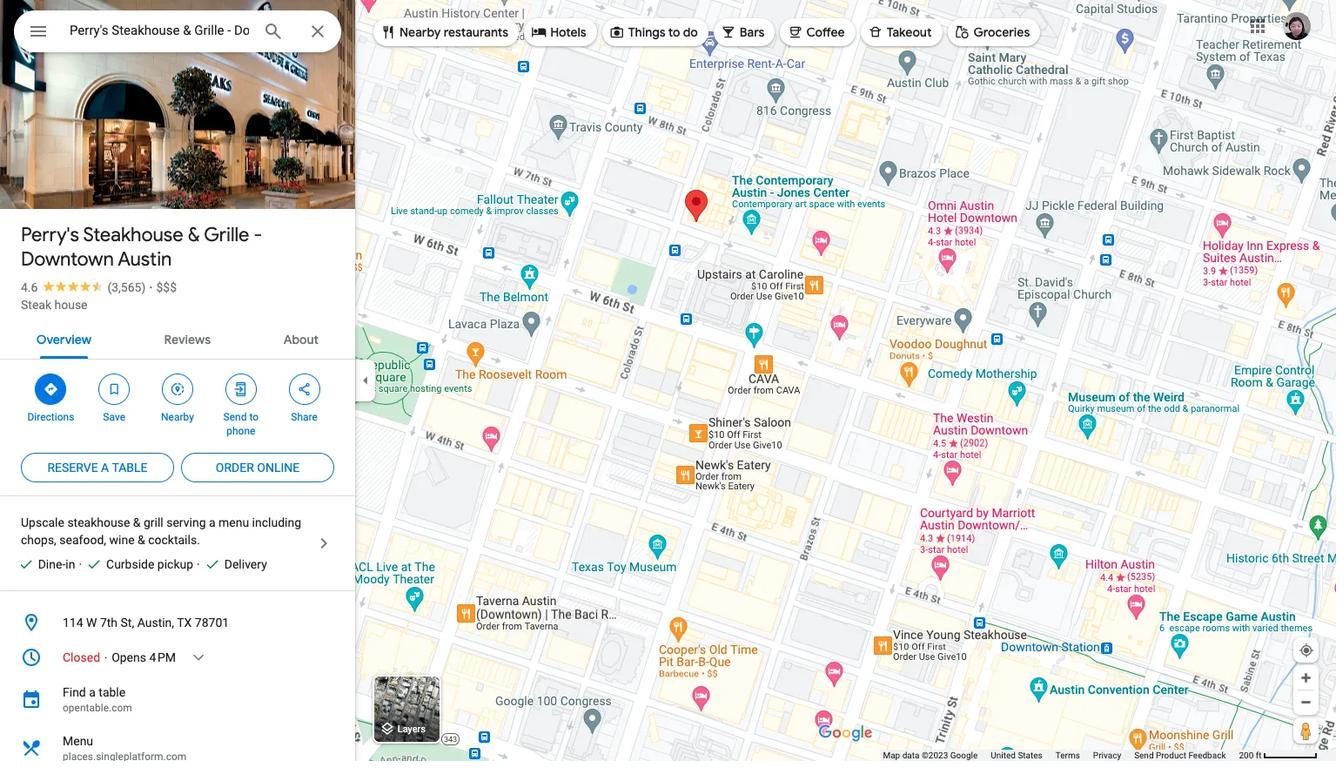 Task type: vqa. For each thing, say whether or not it's contained in the screenshot.


Task type: locate. For each thing, give the bounding box(es) containing it.
steak house
[[21, 298, 88, 312]]

none field inside perry's steakhouse & grille - downtown austin field
[[70, 20, 249, 41]]

upscale steakhouse & grill serving a menu including chops, seafood, wine & cocktails.
[[21, 515, 301, 547]]

footer
[[883, 750, 1239, 761]]

send left product
[[1135, 751, 1154, 760]]

0 vertical spatial table
[[112, 461, 148, 475]]

google maps element
[[0, 0, 1337, 761]]

0 horizontal spatial nearby
[[161, 411, 194, 423]]

information for perry's steakhouse & grille - downtown austin region
[[0, 605, 355, 761]]

a right reserve
[[101, 461, 109, 475]]

send up phone
[[223, 411, 247, 423]]

send
[[223, 411, 247, 423], [1135, 751, 1154, 760]]


[[297, 380, 312, 399]]

0 vertical spatial nearby
[[400, 24, 441, 40]]

show open hours for the week image
[[191, 650, 206, 665]]

· inside the offers delivery group
[[197, 557, 200, 571]]

to
[[669, 24, 681, 40], [249, 411, 259, 423]]

dine-
[[38, 557, 66, 571]]


[[721, 22, 736, 41]]

& left grill
[[133, 515, 141, 529]]

tab list
[[0, 317, 355, 359]]

footer inside google maps element
[[883, 750, 1239, 761]]


[[609, 22, 625, 41]]

footer containing map data ©2023 google
[[883, 750, 1239, 761]]

about
[[284, 332, 319, 347]]

grille
[[204, 223, 249, 247]]

order online link
[[181, 447, 334, 488]]

takeout
[[887, 24, 932, 40]]

do
[[683, 24, 698, 40]]

1 vertical spatial table
[[99, 685, 126, 699]]

a
[[101, 461, 109, 475], [209, 515, 216, 529], [89, 685, 96, 699]]

0 horizontal spatial ·
[[79, 557, 82, 571]]

hours image
[[21, 647, 42, 668]]

1 vertical spatial &
[[133, 515, 141, 529]]

0 vertical spatial &
[[188, 223, 200, 247]]

house
[[54, 298, 88, 312]]

1 horizontal spatial nearby
[[400, 24, 441, 40]]

offers delivery group
[[197, 556, 267, 573]]

0 horizontal spatial send
[[223, 411, 247, 423]]

st,
[[121, 616, 134, 630]]

serving
[[167, 515, 206, 529]]

reserve a table link
[[21, 447, 174, 488]]

& for grille
[[188, 223, 200, 247]]

& left the grille
[[188, 223, 200, 247]]

3,166 photos button
[[13, 165, 132, 196]]

a left menu at the left of page
[[209, 515, 216, 529]]

reserve a table
[[47, 461, 148, 475]]

1 horizontal spatial ·
[[149, 280, 153, 294]]

nearby inside  nearby restaurants
[[400, 24, 441, 40]]

· left the $$$
[[149, 280, 153, 294]]

1 vertical spatial send
[[1135, 751, 1154, 760]]

& for grill
[[133, 515, 141, 529]]

collapse side panel image
[[356, 371, 375, 390]]

2 vertical spatial a
[[89, 685, 96, 699]]

serves dine-in group
[[10, 556, 75, 573]]

nearby right ''
[[400, 24, 441, 40]]

table down save at the bottom left of the page
[[112, 461, 148, 475]]

1 vertical spatial a
[[209, 515, 216, 529]]

4.6
[[21, 280, 38, 294]]

send product feedback button
[[1135, 750, 1226, 761]]

· right the in
[[79, 557, 82, 571]]

a up opentable.com
[[89, 685, 96, 699]]

0 horizontal spatial a
[[89, 685, 96, 699]]

114
[[63, 616, 83, 630]]

w
[[86, 616, 97, 630]]

0 horizontal spatial to
[[249, 411, 259, 423]]


[[381, 22, 396, 41]]

table inside reserve a table link
[[112, 461, 148, 475]]


[[955, 22, 970, 41]]

photos
[[82, 172, 125, 189]]

perry's steakhouse & grille - downtown austin main content
[[0, 0, 355, 761]]

menu link
[[0, 724, 355, 761]]

nearby down 
[[161, 411, 194, 423]]

2 horizontal spatial ·
[[197, 557, 200, 571]]

table inside find a table opentable.com
[[99, 685, 126, 699]]

·
[[149, 280, 153, 294], [79, 557, 82, 571], [197, 557, 200, 571]]

1 horizontal spatial a
[[101, 461, 109, 475]]

0 vertical spatial a
[[101, 461, 109, 475]]

united
[[991, 751, 1016, 760]]

things
[[628, 24, 666, 40]]

1 vertical spatial to
[[249, 411, 259, 423]]

to left do at the right of page
[[669, 24, 681, 40]]

send inside button
[[1135, 751, 1154, 760]]

1 vertical spatial nearby
[[161, 411, 194, 423]]

· right pickup
[[197, 557, 200, 571]]

78701
[[195, 616, 229, 630]]


[[868, 22, 883, 41]]

7th
[[100, 616, 118, 630]]


[[787, 22, 803, 41]]

show your location image
[[1299, 643, 1315, 658]]

0 vertical spatial to
[[669, 24, 681, 40]]

austin
[[118, 247, 172, 272]]

terms button
[[1056, 750, 1080, 761]]

steak house button
[[21, 296, 88, 313]]

3,166 photos
[[44, 172, 125, 189]]

1 horizontal spatial send
[[1135, 751, 1154, 760]]

seafood,
[[59, 533, 106, 547]]

product
[[1156, 751, 1187, 760]]

photo of perry's steakhouse & grille - downtown austin image
[[0, 0, 355, 320]]

tab list containing overview
[[0, 317, 355, 359]]

steakhouse
[[83, 223, 183, 247]]

offers curbside pickup group
[[79, 556, 193, 573]]

closed
[[63, 650, 100, 664]]

None field
[[70, 20, 249, 41]]

united states
[[991, 751, 1043, 760]]

1 horizontal spatial to
[[669, 24, 681, 40]]

& inside perry's steakhouse & grille - downtown austin
[[188, 223, 200, 247]]

a inside find a table opentable.com
[[89, 685, 96, 699]]

$$$
[[156, 280, 177, 294]]

(3,565)
[[107, 280, 146, 294]]

200 ft button
[[1239, 751, 1318, 760]]

2 horizontal spatial a
[[209, 515, 216, 529]]


[[43, 380, 59, 399]]

map
[[883, 751, 901, 760]]

terms
[[1056, 751, 1080, 760]]

steak
[[21, 298, 51, 312]]

send inside send to phone
[[223, 411, 247, 423]]

to up phone
[[249, 411, 259, 423]]

feedback
[[1189, 751, 1226, 760]]

table up opentable.com
[[99, 685, 126, 699]]

restaurants
[[444, 24, 509, 40]]

& right wine
[[138, 533, 145, 547]]

opentable.com
[[63, 702, 132, 714]]

share
[[291, 411, 318, 423]]

3,565 reviews element
[[107, 280, 146, 294]]

map data ©2023 google
[[883, 751, 978, 760]]

0 vertical spatial send
[[223, 411, 247, 423]]



Task type: describe. For each thing, give the bounding box(es) containing it.
ft
[[1256, 751, 1262, 760]]

closed ⋅ opens 4 pm
[[63, 650, 176, 664]]

zoom out image
[[1300, 696, 1313, 709]]

⋅
[[103, 650, 109, 664]]

Perry's Steakhouse & Grille - Downtown Austin field
[[14, 10, 341, 52]]

reviews
[[164, 332, 211, 347]]

114 w 7th st, austin, tx 78701
[[63, 616, 229, 630]]

google account: michele murakami  
(michele.murakami@adept.ai) image
[[1283, 12, 1311, 40]]


[[28, 19, 49, 44]]

perry's steakhouse & grille - downtown austin
[[21, 223, 262, 272]]

send to phone
[[223, 411, 259, 437]]

· inside the offers curbside pickup group
[[79, 557, 82, 571]]

menu
[[63, 734, 93, 748]]

tx
[[177, 616, 192, 630]]


[[170, 380, 185, 399]]

a for reserve a table
[[101, 461, 109, 475]]

reviews button
[[150, 317, 225, 359]]

bars
[[740, 24, 765, 40]]

online
[[257, 461, 300, 475]]

google
[[951, 751, 978, 760]]

privacy button
[[1094, 750, 1122, 761]]

directions
[[27, 411, 74, 423]]

including
[[252, 515, 301, 529]]

 groceries
[[955, 22, 1030, 41]]


[[106, 380, 122, 399]]

dine-in
[[38, 557, 75, 571]]

austin,
[[137, 616, 174, 630]]

 search field
[[14, 10, 341, 56]]

find a table opentable.com
[[63, 685, 132, 714]]

groceries
[[974, 24, 1030, 40]]

menu
[[219, 515, 249, 529]]

send for send product feedback
[[1135, 751, 1154, 760]]

 things to do
[[609, 22, 698, 41]]

privacy
[[1094, 751, 1122, 760]]

show street view coverage image
[[1294, 717, 1319, 744]]

©2023
[[922, 751, 948, 760]]

· $$$
[[149, 280, 177, 294]]

about button
[[270, 317, 333, 359]]

grill
[[144, 515, 163, 529]]

perry's
[[21, 223, 79, 247]]

wine
[[109, 533, 135, 547]]

4 pm
[[149, 650, 176, 664]]

actions for perry's steakhouse & grille - downtown austin region
[[0, 360, 355, 447]]

order
[[216, 461, 254, 475]]

zoom in image
[[1300, 671, 1313, 684]]

200 ft
[[1239, 751, 1262, 760]]

find
[[63, 685, 86, 699]]


[[233, 380, 249, 399]]

send for send to phone
[[223, 411, 247, 423]]

pickup
[[157, 557, 193, 571]]

in
[[66, 557, 75, 571]]

chops,
[[21, 533, 56, 547]]

tab list inside google maps element
[[0, 317, 355, 359]]

opens
[[112, 650, 146, 664]]

 nearby restaurants
[[381, 22, 509, 41]]

overview
[[36, 332, 91, 347]]

nearby inside actions for perry's steakhouse & grille - downtown austin 'region'
[[161, 411, 194, 423]]

phone
[[227, 425, 255, 437]]

order online
[[216, 461, 300, 475]]

to inside  things to do
[[669, 24, 681, 40]]

4.6 stars image
[[38, 280, 107, 292]]

data
[[903, 751, 920, 760]]

3,166
[[44, 172, 78, 189]]

 takeout
[[868, 22, 932, 41]]

upscale
[[21, 515, 64, 529]]

 button
[[14, 10, 63, 56]]

states
[[1018, 751, 1043, 760]]

curbside pickup
[[106, 557, 193, 571]]

overview button
[[22, 317, 105, 359]]

send product feedback
[[1135, 751, 1226, 760]]

save
[[103, 411, 125, 423]]

price: expensive element
[[156, 280, 177, 294]]

to inside send to phone
[[249, 411, 259, 423]]

united states button
[[991, 750, 1043, 761]]


[[531, 22, 547, 41]]

table for reserve a table
[[112, 461, 148, 475]]

delivery
[[224, 557, 267, 571]]

a inside the upscale steakhouse & grill serving a menu including chops, seafood, wine & cocktails.
[[209, 515, 216, 529]]

200
[[1239, 751, 1254, 760]]

hotels
[[550, 24, 587, 40]]

table for find a table opentable.com
[[99, 685, 126, 699]]

2 vertical spatial &
[[138, 533, 145, 547]]

 bars
[[721, 22, 765, 41]]

layers
[[398, 724, 426, 735]]

downtown
[[21, 247, 114, 272]]

reserve
[[47, 461, 98, 475]]

114 w 7th st, austin, tx 78701 button
[[0, 605, 355, 640]]

 coffee
[[787, 22, 845, 41]]

a for find a table opentable.com
[[89, 685, 96, 699]]

cocktails.
[[148, 533, 200, 547]]



